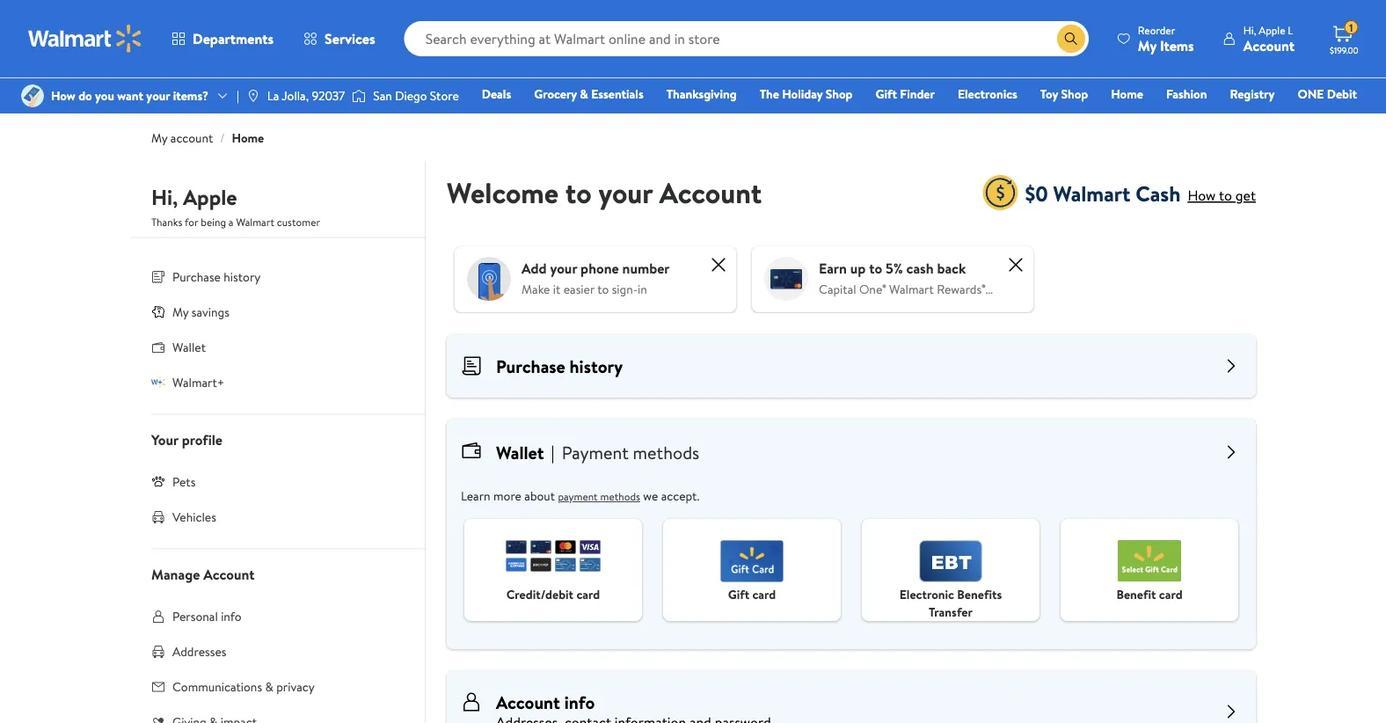 Task type: locate. For each thing, give the bounding box(es) containing it.
hi, for thanks for being a walmart customer
[[151, 183, 178, 212]]

2 vertical spatial icon image
[[151, 475, 165, 489]]

1 horizontal spatial your
[[550, 259, 578, 278]]

gift finder
[[876, 85, 935, 103]]

purchase history
[[172, 268, 261, 285], [496, 354, 623, 378]]

walmart right $0
[[1054, 179, 1131, 208]]

items
[[1161, 36, 1195, 55]]

1 horizontal spatial next best action image image
[[765, 257, 809, 301]]

shop
[[826, 85, 853, 103], [1062, 85, 1089, 103]]

1 vertical spatial &
[[265, 678, 273, 695]]

apple up being
[[183, 183, 237, 212]]

0 vertical spatial info
[[221, 608, 242, 625]]

0 vertical spatial apple
[[1260, 22, 1286, 37]]

close panel image
[[1006, 254, 1027, 275]]

0 vertical spatial hi,
[[1244, 22, 1257, 37]]

0 horizontal spatial apple
[[183, 183, 237, 212]]

apple
[[1260, 22, 1286, 37], [183, 183, 237, 212]]

0 vertical spatial how
[[51, 87, 76, 104]]

& right 'grocery'
[[580, 85, 589, 103]]

next best action image image left the add
[[467, 257, 511, 301]]

1 vertical spatial icon image
[[151, 375, 165, 389]]

account
[[1244, 36, 1295, 55], [660, 173, 762, 212], [203, 565, 255, 584], [496, 690, 560, 715]]

home right '/'
[[232, 129, 264, 147]]

wallet | payment methods
[[496, 440, 700, 465]]

hi,
[[1244, 22, 1257, 37], [151, 183, 178, 212]]

your profile
[[151, 430, 223, 449]]

wallet
[[172, 338, 206, 356], [496, 440, 544, 465]]

do
[[78, 87, 92, 104]]

1 icon image from the top
[[151, 305, 165, 319]]

1 horizontal spatial card
[[753, 586, 776, 603]]

1 vertical spatial hi,
[[151, 183, 178, 212]]

0 horizontal spatial home link
[[232, 129, 264, 147]]

card right credit/debit at the bottom left of the page
[[577, 586, 600, 603]]

to down 'phone' on the left of the page
[[598, 280, 609, 297]]

grocery
[[534, 85, 577, 103]]

hi, left l
[[1244, 22, 1257, 37]]

1 vertical spatial purchase
[[496, 354, 566, 378]]

2 icon image from the top
[[151, 375, 165, 389]]

& left 'privacy'
[[265, 678, 273, 695]]

1 vertical spatial |
[[551, 440, 555, 465]]

gift for gift card
[[728, 586, 750, 603]]

cash
[[907, 259, 934, 278]]

for
[[185, 215, 198, 230]]

registry link
[[1223, 84, 1283, 103]]

3 card from the left
[[1160, 586, 1183, 603]]

methods inside the learn more about payment methods we accept.
[[601, 489, 641, 504]]

0 horizontal spatial  image
[[21, 84, 44, 107]]

&
[[580, 85, 589, 103], [265, 678, 273, 695]]

2 vertical spatial your
[[550, 259, 578, 278]]

icon image left pets
[[151, 475, 165, 489]]

0 vertical spatial walmart+ link
[[1297, 109, 1366, 128]]

your up it
[[550, 259, 578, 278]]

icon image for pets
[[151, 475, 165, 489]]

 image left the san on the left of page
[[352, 87, 366, 105]]

to right welcome
[[566, 173, 592, 212]]

home link left fashion
[[1104, 84, 1152, 103]]

methods up accept.
[[633, 440, 700, 465]]

 image
[[246, 89, 260, 103]]

1 horizontal spatial |
[[551, 440, 555, 465]]

thanksgiving
[[667, 85, 737, 103]]

0 horizontal spatial next best action image image
[[467, 257, 511, 301]]

history up savings
[[224, 268, 261, 285]]

we
[[644, 488, 659, 505]]

2 vertical spatial walmart
[[890, 280, 934, 297]]

items?
[[173, 87, 209, 104]]

gift left the finder
[[876, 85, 898, 103]]

diego
[[395, 87, 427, 104]]

deals
[[482, 85, 512, 103]]

0 horizontal spatial &
[[265, 678, 273, 695]]

$0
[[1026, 179, 1049, 208]]

1 horizontal spatial purchase history
[[496, 354, 623, 378]]

2 horizontal spatial my
[[1139, 36, 1157, 55]]

card right "benefit"
[[1160, 586, 1183, 603]]

2 horizontal spatial walmart
[[1054, 179, 1131, 208]]

0 horizontal spatial history
[[224, 268, 261, 285]]

one®
[[860, 280, 887, 297]]

your up number at the left top of the page
[[599, 173, 653, 212]]

icon image inside pets link
[[151, 475, 165, 489]]

walmart+ up profile
[[172, 374, 225, 391]]

apple inside hi, apple thanks for being a walmart customer
[[183, 183, 237, 212]]

walmart inside hi, apple thanks for being a walmart customer
[[236, 215, 275, 230]]

2 horizontal spatial card
[[1160, 586, 1183, 603]]

1 vertical spatial gift
[[728, 586, 750, 603]]

1 horizontal spatial hi,
[[1244, 22, 1257, 37]]

home link right '/'
[[232, 129, 264, 147]]

gift inside button
[[728, 586, 750, 603]]

purchase up my savings
[[172, 268, 221, 285]]

apple left l
[[1260, 22, 1286, 37]]

get
[[1236, 186, 1257, 205]]

electronic benefits transfer button
[[862, 519, 1040, 621]]

 image left the do
[[21, 84, 44, 107]]

0 vertical spatial purchase history
[[172, 268, 261, 285]]

wallet up the more
[[496, 440, 544, 465]]

0 horizontal spatial walmart+
[[172, 374, 225, 391]]

hi, inside the hi, apple l account
[[1244, 22, 1257, 37]]

services button
[[289, 18, 390, 60]]

Walmart Site-Wide search field
[[404, 21, 1089, 56]]

1 horizontal spatial apple
[[1260, 22, 1286, 37]]

0 horizontal spatial info
[[221, 608, 242, 625]]

my inside reorder my items
[[1139, 36, 1157, 55]]

icon image left my savings
[[151, 305, 165, 319]]

card inside credit/debit card "button"
[[577, 586, 600, 603]]

icon image for my savings
[[151, 305, 165, 319]]

electronics
[[958, 85, 1018, 103]]

1 horizontal spatial &
[[580, 85, 589, 103]]

history down easier
[[570, 354, 623, 378]]

walmart right a
[[236, 215, 275, 230]]

next best action image image
[[467, 257, 511, 301], [765, 257, 809, 301]]

1 vertical spatial home link
[[232, 129, 264, 147]]

icon image inside my savings link
[[151, 305, 165, 319]]

0 horizontal spatial walmart
[[236, 215, 275, 230]]

gift down gift card image
[[728, 586, 750, 603]]

| left la
[[237, 87, 239, 104]]

l
[[1289, 22, 1294, 37]]

hi, for account
[[1244, 22, 1257, 37]]

1 vertical spatial my
[[151, 129, 168, 147]]

0 vertical spatial |
[[237, 87, 239, 104]]

walmart+ link down one debit link at the top of page
[[1297, 109, 1366, 128]]

benefits
[[958, 586, 1003, 603]]

want
[[117, 87, 143, 104]]

phone
[[581, 259, 619, 278]]

1 horizontal spatial home
[[1112, 85, 1144, 103]]

1 vertical spatial wallet
[[496, 440, 544, 465]]

1 horizontal spatial how
[[1188, 186, 1217, 205]]

1 vertical spatial apple
[[183, 183, 237, 212]]

0 vertical spatial your
[[146, 87, 170, 104]]

my left savings
[[172, 303, 189, 320]]

rewards®
[[937, 280, 986, 297]]

2 next best action image image from the left
[[765, 257, 809, 301]]

1 horizontal spatial walmart
[[890, 280, 934, 297]]

to right up
[[870, 259, 883, 278]]

your
[[146, 87, 170, 104], [599, 173, 653, 212], [550, 259, 578, 278]]

0 vertical spatial walmart+
[[1305, 110, 1358, 127]]

next best action image image for earn
[[765, 257, 809, 301]]

electronic benefits transfer image
[[920, 540, 983, 583]]

gift card image
[[721, 540, 784, 583]]

add
[[522, 259, 547, 278]]

0 vertical spatial gift
[[876, 85, 898, 103]]

learn more about payment methods we accept.
[[461, 488, 700, 505]]

in
[[638, 280, 648, 297]]

0 vertical spatial my
[[1139, 36, 1157, 55]]

1 horizontal spatial walmart+ link
[[1297, 109, 1366, 128]]

info
[[221, 608, 242, 625], [565, 690, 595, 715]]

0 vertical spatial &
[[580, 85, 589, 103]]

walmart+ down one debit link at the top of page
[[1305, 110, 1358, 127]]

how left the do
[[51, 87, 76, 104]]

1 horizontal spatial  image
[[352, 87, 366, 105]]

3 icon image from the top
[[151, 475, 165, 489]]

purchase history down it
[[496, 354, 623, 378]]

purchase
[[172, 268, 221, 285], [496, 354, 566, 378]]

1 vertical spatial purchase history
[[496, 354, 623, 378]]

0 vertical spatial home link
[[1104, 84, 1152, 103]]

1 next best action image image from the left
[[467, 257, 511, 301]]

addresses link
[[130, 634, 425, 669]]

a
[[229, 215, 234, 230]]

0 horizontal spatial your
[[146, 87, 170, 104]]

2 vertical spatial my
[[172, 303, 189, 320]]

walmart inside earn up to 5% cash back capital one® walmart rewards® card
[[890, 280, 934, 297]]

1 vertical spatial how
[[1188, 186, 1217, 205]]

the holiday shop
[[760, 85, 853, 103]]

1 horizontal spatial wallet
[[496, 440, 544, 465]]

my
[[1139, 36, 1157, 55], [151, 129, 168, 147], [172, 303, 189, 320]]

1 horizontal spatial purchase
[[496, 354, 566, 378]]

benefit
[[1117, 586, 1157, 603]]

1 vertical spatial methods
[[601, 489, 641, 504]]

0 vertical spatial purchase history link
[[130, 259, 425, 294]]

the
[[760, 85, 780, 103]]

more
[[494, 488, 522, 505]]

0 vertical spatial purchase
[[172, 268, 221, 285]]

how right cash at the right of page
[[1188, 186, 1217, 205]]

0 horizontal spatial gift
[[728, 586, 750, 603]]

$0 walmart cash how to get
[[1026, 179, 1257, 208]]

2 horizontal spatial your
[[599, 173, 653, 212]]

purchase history link down capital
[[447, 334, 1257, 398]]

add your phone number make it easier to sign-in
[[522, 259, 670, 297]]

| left payment
[[551, 440, 555, 465]]

purchase down make
[[496, 354, 566, 378]]

card
[[577, 586, 600, 603], [753, 586, 776, 603], [1160, 586, 1183, 603]]

account
[[171, 129, 213, 147]]

payment
[[558, 489, 598, 504]]

shop right holiday
[[826, 85, 853, 103]]

1 vertical spatial home
[[232, 129, 264, 147]]

1 vertical spatial history
[[570, 354, 623, 378]]

1 horizontal spatial info
[[565, 690, 595, 715]]

credit/debit card image
[[506, 540, 601, 572]]

1 vertical spatial your
[[599, 173, 653, 212]]

to left get at the top
[[1220, 186, 1233, 205]]

1 horizontal spatial my
[[172, 303, 189, 320]]

1 vertical spatial walmart
[[236, 215, 275, 230]]

hi, inside hi, apple thanks for being a walmart customer
[[151, 183, 178, 212]]

1 horizontal spatial history
[[570, 354, 623, 378]]

0 vertical spatial wallet
[[172, 338, 206, 356]]

0 horizontal spatial shop
[[826, 85, 853, 103]]

manage account
[[151, 565, 255, 584]]

1 horizontal spatial walmart+
[[1305, 110, 1358, 127]]

hi, up thanks
[[151, 183, 178, 212]]

methods
[[633, 440, 700, 465], [601, 489, 641, 504]]

card down gift card image
[[753, 586, 776, 603]]

1 horizontal spatial shop
[[1062, 85, 1089, 103]]

0 horizontal spatial hi,
[[151, 183, 178, 212]]

wallet down my savings
[[172, 338, 206, 356]]

icon image
[[151, 305, 165, 319], [151, 375, 165, 389], [151, 475, 165, 489]]

transfer
[[929, 604, 973, 621]]

back
[[938, 259, 967, 278]]

shop right toy
[[1062, 85, 1089, 103]]

walmart down cash
[[890, 280, 934, 297]]

savings
[[192, 303, 230, 320]]

departments button
[[157, 18, 289, 60]]

0 horizontal spatial my
[[151, 129, 168, 147]]

purchase history link down customer
[[130, 259, 425, 294]]

1 horizontal spatial gift
[[876, 85, 898, 103]]

0 horizontal spatial card
[[577, 586, 600, 603]]

0 horizontal spatial wallet
[[172, 338, 206, 356]]

0 horizontal spatial walmart+ link
[[130, 365, 425, 400]]

1 vertical spatial info
[[565, 690, 595, 715]]

5%
[[886, 259, 904, 278]]

san
[[373, 87, 392, 104]]

gift finder link
[[868, 84, 943, 103]]

electronic benefits transfer
[[900, 586, 1003, 621]]

0 horizontal spatial purchase history link
[[130, 259, 425, 294]]

customer
[[277, 215, 320, 230]]

walmart+ link down my savings link at the left of the page
[[130, 365, 425, 400]]

home left fashion
[[1112, 85, 1144, 103]]

2 card from the left
[[753, 586, 776, 603]]

1 vertical spatial walmart+
[[172, 374, 225, 391]]

1 card from the left
[[577, 586, 600, 603]]

purchase history up savings
[[172, 268, 261, 285]]

0 vertical spatial icon image
[[151, 305, 165, 319]]

number
[[623, 259, 670, 278]]

you
[[95, 87, 114, 104]]

 image for how
[[21, 84, 44, 107]]

history
[[224, 268, 261, 285], [570, 354, 623, 378]]

icon image up your
[[151, 375, 165, 389]]

next best action image image left 'earn'
[[765, 257, 809, 301]]

 image
[[21, 84, 44, 107], [352, 87, 366, 105]]

your right want
[[146, 87, 170, 104]]

walmart image
[[28, 25, 143, 53]]

1 vertical spatial purchase history link
[[447, 334, 1257, 398]]

gift
[[876, 85, 898, 103], [728, 586, 750, 603]]

apple inside the hi, apple l account
[[1260, 22, 1286, 37]]

my left items
[[1139, 36, 1157, 55]]

my left account
[[151, 129, 168, 147]]

card inside "gift card" button
[[753, 586, 776, 603]]

wallet link
[[130, 330, 425, 365]]

hi, apple l account
[[1244, 22, 1295, 55]]

methods left we
[[601, 489, 641, 504]]

card inside benefit card "button"
[[1160, 586, 1183, 603]]



Task type: vqa. For each thing, say whether or not it's contained in the screenshot.
Add your phone number Make it easier to sign-in at the left top of the page
yes



Task type: describe. For each thing, give the bounding box(es) containing it.
thanksgiving link
[[659, 84, 745, 103]]

profile
[[182, 430, 223, 449]]

one debit walmart+
[[1298, 85, 1358, 127]]

0 vertical spatial history
[[224, 268, 261, 285]]

it
[[553, 280, 561, 297]]

toy
[[1041, 85, 1059, 103]]

reorder
[[1139, 22, 1176, 37]]

departments
[[193, 29, 274, 48]]

credit/debit card
[[507, 586, 600, 603]]

addresses
[[172, 643, 227, 660]]

electronics link
[[950, 84, 1026, 103]]

to inside $0 walmart cash how to get
[[1220, 186, 1233, 205]]

my for my savings
[[172, 303, 189, 320]]

store
[[430, 87, 459, 104]]

communications & privacy
[[172, 678, 315, 695]]

hi, apple thanks for being a walmart customer
[[151, 183, 320, 230]]

gift card
[[728, 586, 776, 603]]

services
[[325, 29, 375, 48]]

fashion
[[1167, 85, 1208, 103]]

cash
[[1136, 179, 1181, 208]]

wallet for wallet | payment methods
[[496, 440, 544, 465]]

0 vertical spatial walmart
[[1054, 179, 1131, 208]]

being
[[201, 215, 226, 230]]

2 shop from the left
[[1062, 85, 1089, 103]]

/
[[220, 129, 225, 147]]

benefit card button
[[1061, 519, 1239, 621]]

card
[[989, 280, 1015, 297]]

easier
[[564, 280, 595, 297]]

apple for account
[[1260, 22, 1286, 37]]

personal info link
[[130, 599, 425, 634]]

0 horizontal spatial home
[[232, 129, 264, 147]]

personal
[[172, 608, 218, 625]]

0 horizontal spatial how
[[51, 87, 76, 104]]

credit/debit
[[507, 586, 574, 603]]

how inside $0 walmart cash how to get
[[1188, 186, 1217, 205]]

fashion link
[[1159, 84, 1216, 103]]

account info
[[496, 690, 595, 715]]

search icon image
[[1065, 32, 1079, 46]]

communications
[[172, 678, 262, 695]]

earn
[[819, 259, 847, 278]]

close panel image
[[708, 254, 730, 275]]

0 vertical spatial home
[[1112, 85, 1144, 103]]

$199.00
[[1331, 44, 1359, 56]]

to inside earn up to 5% cash back capital one® walmart rewards® card
[[870, 259, 883, 278]]

your inside add your phone number make it easier to sign-in
[[550, 259, 578, 278]]

0 horizontal spatial |
[[237, 87, 239, 104]]

jolla,
[[282, 87, 309, 104]]

san diego store
[[373, 87, 459, 104]]

my account / home
[[151, 129, 264, 147]]

1 horizontal spatial purchase history link
[[447, 334, 1257, 398]]

info for personal info
[[221, 608, 242, 625]]

my savings
[[172, 303, 230, 320]]

how to get link
[[1188, 179, 1257, 205]]

walmart+ inside one debit walmart+
[[1305, 110, 1358, 127]]

hi, apple link
[[151, 183, 237, 219]]

make
[[522, 280, 550, 297]]

1 vertical spatial walmart+ link
[[130, 365, 425, 400]]

my for my account / home
[[151, 129, 168, 147]]

one debit link
[[1290, 84, 1366, 103]]

0 vertical spatial methods
[[633, 440, 700, 465]]

card for credit/debit card
[[577, 586, 600, 603]]

manage
[[151, 565, 200, 584]]

registry
[[1231, 85, 1276, 103]]

& for communications
[[265, 678, 273, 695]]

pets
[[172, 473, 196, 490]]

credit/debit card button
[[465, 519, 642, 621]]

next best action image image for add
[[467, 257, 511, 301]]

benefit card image
[[1119, 540, 1182, 583]]

1 shop from the left
[[826, 85, 853, 103]]

la jolla, 92037
[[267, 87, 345, 104]]

info for account info
[[565, 690, 595, 715]]

one
[[1298, 85, 1325, 103]]

holiday
[[783, 85, 823, 103]]

grocery & essentials
[[534, 85, 644, 103]]

grocery & essentials link
[[526, 84, 652, 103]]

toy shop link
[[1033, 84, 1097, 103]]

the holiday shop link
[[752, 84, 861, 103]]

card for gift card
[[753, 586, 776, 603]]

privacy
[[276, 678, 315, 695]]

0 horizontal spatial purchase history
[[172, 268, 261, 285]]

& for grocery
[[580, 85, 589, 103]]

how do you want your items?
[[51, 87, 209, 104]]

electronic
[[900, 586, 955, 603]]

toy shop
[[1041, 85, 1089, 103]]

gift for gift finder
[[876, 85, 898, 103]]

benefit card
[[1117, 586, 1183, 603]]

about
[[525, 488, 555, 505]]

to inside add your phone number make it easier to sign-in
[[598, 280, 609, 297]]

vehicles link
[[130, 499, 425, 535]]

card for benefit card
[[1160, 586, 1183, 603]]

payment
[[562, 440, 629, 465]]

icon image for walmart+
[[151, 375, 165, 389]]

la
[[267, 87, 279, 104]]

wallet for wallet
[[172, 338, 206, 356]]

reorder my items
[[1139, 22, 1195, 55]]

capital
[[819, 280, 857, 297]]

sign-
[[612, 280, 638, 297]]

my account link
[[151, 129, 213, 147]]

my savings link
[[130, 294, 425, 330]]

92037
[[312, 87, 345, 104]]

deals link
[[474, 84, 519, 103]]

1 horizontal spatial home link
[[1104, 84, 1152, 103]]

gift card button
[[664, 519, 841, 621]]

personal info
[[172, 608, 242, 625]]

up
[[851, 259, 866, 278]]

learn
[[461, 488, 491, 505]]

 image for san
[[352, 87, 366, 105]]

apple for for
[[183, 183, 237, 212]]

communications & privacy link
[[130, 669, 425, 704]]

Search search field
[[404, 21, 1089, 56]]

0 horizontal spatial purchase
[[172, 268, 221, 285]]



